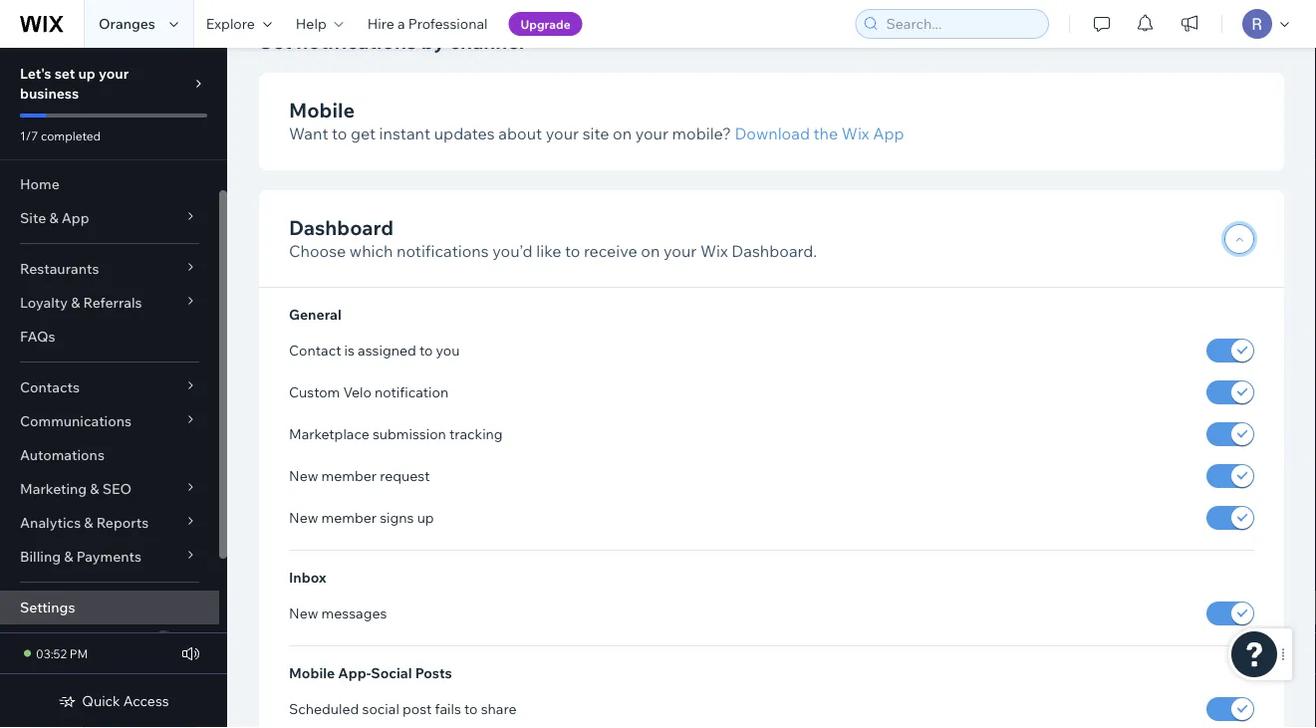 Task type: describe. For each thing, give the bounding box(es) containing it.
site
[[20, 209, 46, 227]]

faqs link
[[0, 320, 219, 354]]

new messages
[[289, 605, 387, 623]]

business
[[20, 85, 79, 102]]

pm
[[69, 647, 88, 661]]

access
[[123, 693, 169, 710]]

up inside let's set up your business
[[78, 65, 96, 82]]

receive
[[584, 241, 638, 261]]

home link
[[0, 167, 219, 201]]

1 horizontal spatial up
[[417, 509, 434, 527]]

completed
[[41, 128, 101, 143]]

analytics
[[20, 514, 81, 532]]

faqs
[[20, 328, 55, 345]]

03:52
[[36, 647, 67, 661]]

help button
[[284, 0, 356, 48]]

is
[[345, 342, 355, 359]]

quick access button
[[58, 693, 169, 711]]

quick access
[[82, 693, 169, 710]]

by
[[421, 28, 445, 53]]

new for new messages
[[289, 605, 318, 623]]

about
[[499, 124, 542, 144]]

mobile?
[[673, 124, 732, 144]]

to right fails
[[465, 701, 478, 718]]

home
[[20, 175, 60, 193]]

& for site
[[49, 209, 58, 227]]

analytics & reports button
[[0, 506, 219, 540]]

member for request
[[322, 468, 377, 485]]

site & app
[[20, 209, 89, 227]]

let's
[[20, 65, 51, 82]]

restaurants button
[[0, 252, 219, 286]]

app inside the mobile want to get instant updates about your site on your mobile? download the wix app
[[874, 124, 905, 144]]

want
[[289, 124, 328, 144]]

app inside popup button
[[62, 209, 89, 227]]

automations link
[[0, 439, 219, 473]]

which
[[350, 241, 393, 261]]

share
[[481, 701, 517, 718]]

marketplace submission tracking
[[289, 426, 503, 443]]

on inside the mobile want to get instant updates about your site on your mobile? download the wix app
[[613, 124, 632, 144]]

to inside the mobile want to get instant updates about your site on your mobile? download the wix app
[[332, 124, 347, 144]]

download
[[735, 124, 810, 144]]

seo
[[102, 481, 132, 498]]

contact
[[289, 342, 341, 359]]

updates
[[434, 124, 495, 144]]

contacts
[[20, 379, 80, 396]]

mobile for mobile app-social posts
[[289, 665, 335, 683]]

your left site
[[546, 124, 579, 144]]

mobile for mobile want to get instant updates about your site on your mobile? download the wix app
[[289, 97, 355, 122]]

app-
[[338, 665, 371, 683]]

site
[[583, 124, 610, 144]]

inbox
[[289, 569, 327, 587]]

scheduled
[[289, 701, 359, 718]]

your inside dashboard choose which notifications you'd like to receive on your wix dashboard.
[[664, 241, 697, 261]]

mobile want to get instant updates about your site on your mobile? download the wix app
[[289, 97, 905, 144]]

notifications inside dashboard choose which notifications you'd like to receive on your wix dashboard.
[[397, 241, 489, 261]]

loyalty & referrals button
[[0, 286, 219, 320]]

instant
[[379, 124, 431, 144]]

Search... field
[[881, 10, 1043, 38]]

hire a professional
[[368, 15, 488, 32]]

post
[[403, 701, 432, 718]]

hire a professional link
[[356, 0, 500, 48]]

posts
[[415, 665, 452, 683]]

custom velo notification
[[289, 384, 449, 401]]

download the wix app button
[[735, 122, 905, 146]]

oranges
[[99, 15, 155, 32]]

contacts button
[[0, 371, 219, 405]]

you
[[436, 342, 460, 359]]

the
[[814, 124, 839, 144]]

on inside dashboard choose which notifications you'd like to receive on your wix dashboard.
[[641, 241, 660, 261]]

quick
[[82, 693, 120, 710]]

settings link
[[0, 591, 219, 625]]

velo
[[343, 384, 372, 401]]

your inside let's set up your business
[[99, 65, 129, 82]]

social
[[362, 701, 400, 718]]

communications button
[[0, 405, 219, 439]]

dashboard
[[289, 215, 394, 240]]



Task type: vqa. For each thing, say whether or not it's contained in the screenshot.
'03:52'
yes



Task type: locate. For each thing, give the bounding box(es) containing it.
you'd
[[493, 241, 533, 261]]

3 new from the top
[[289, 605, 318, 623]]

member down new member request
[[322, 509, 377, 527]]

1 vertical spatial mobile
[[289, 665, 335, 683]]

sidebar element
[[0, 48, 227, 729]]

set notifications by channel
[[259, 28, 525, 53]]

on right site
[[613, 124, 632, 144]]

1 new from the top
[[289, 468, 318, 485]]

1 horizontal spatial on
[[641, 241, 660, 261]]

member up new member signs up
[[322, 468, 377, 485]]

contact is assigned to you
[[289, 342, 460, 359]]

1 vertical spatial member
[[322, 509, 377, 527]]

mobile app-social posts
[[289, 665, 452, 683]]

to inside dashboard choose which notifications you'd like to receive on your wix dashboard.
[[565, 241, 581, 261]]

custom
[[289, 384, 340, 401]]

choose
[[289, 241, 346, 261]]

2 vertical spatial new
[[289, 605, 318, 623]]

0 vertical spatial notifications
[[296, 28, 417, 53]]

help
[[296, 15, 327, 32]]

a
[[398, 15, 405, 32]]

automations
[[20, 447, 105, 464]]

1 vertical spatial on
[[641, 241, 660, 261]]

& for marketing
[[90, 481, 99, 498]]

notifications
[[296, 28, 417, 53], [397, 241, 489, 261]]

2 mobile from the top
[[289, 665, 335, 683]]

& for billing
[[64, 548, 73, 566]]

up right set
[[78, 65, 96, 82]]

your right receive
[[664, 241, 697, 261]]

1/7
[[20, 128, 38, 143]]

up right the signs
[[417, 509, 434, 527]]

0 vertical spatial mobile
[[289, 97, 355, 122]]

& left the "seo"
[[90, 481, 99, 498]]

marketplace
[[289, 426, 370, 443]]

& right "loyalty"
[[71, 294, 80, 312]]

wix inside the mobile want to get instant updates about your site on your mobile? download the wix app
[[842, 124, 870, 144]]

hire
[[368, 15, 395, 32]]

dashboard.
[[732, 241, 818, 261]]

signs
[[380, 509, 414, 527]]

& inside dropdown button
[[64, 548, 73, 566]]

loyalty & referrals
[[20, 294, 142, 312]]

0 vertical spatial up
[[78, 65, 96, 82]]

your
[[99, 65, 129, 82], [546, 124, 579, 144], [636, 124, 669, 144], [664, 241, 697, 261]]

channel
[[450, 28, 525, 53]]

let's set up your business
[[20, 65, 129, 102]]

1 vertical spatial notifications
[[397, 241, 489, 261]]

mobile up want
[[289, 97, 355, 122]]

billing & payments
[[20, 548, 142, 566]]

new
[[289, 468, 318, 485], [289, 509, 318, 527], [289, 605, 318, 623]]

0 horizontal spatial on
[[613, 124, 632, 144]]

set
[[55, 65, 75, 82]]

site & app button
[[0, 201, 219, 235]]

& left the reports at the bottom left of the page
[[84, 514, 93, 532]]

messages
[[322, 605, 387, 623]]

on right receive
[[641, 241, 660, 261]]

like
[[537, 241, 562, 261]]

to right like
[[565, 241, 581, 261]]

general
[[289, 306, 342, 324]]

& for loyalty
[[71, 294, 80, 312]]

0 vertical spatial wix
[[842, 124, 870, 144]]

get
[[351, 124, 376, 144]]

new for new member signs up
[[289, 509, 318, 527]]

1 horizontal spatial app
[[874, 124, 905, 144]]

0 vertical spatial on
[[613, 124, 632, 144]]

member
[[322, 468, 377, 485], [322, 509, 377, 527]]

1 vertical spatial app
[[62, 209, 89, 227]]

0 horizontal spatial up
[[78, 65, 96, 82]]

new for new member request
[[289, 468, 318, 485]]

2 new from the top
[[289, 509, 318, 527]]

new up inbox
[[289, 509, 318, 527]]

1/7 completed
[[20, 128, 101, 143]]

mobile
[[289, 97, 355, 122], [289, 665, 335, 683]]

tracking
[[450, 426, 503, 443]]

1 member from the top
[[322, 468, 377, 485]]

upgrade button
[[509, 12, 583, 36]]

up
[[78, 65, 96, 82], [417, 509, 434, 527]]

2 member from the top
[[322, 509, 377, 527]]

scheduled social post fails to share
[[289, 701, 517, 718]]

wix right the
[[842, 124, 870, 144]]

app right the
[[874, 124, 905, 144]]

1 vertical spatial up
[[417, 509, 434, 527]]

& right the billing
[[64, 548, 73, 566]]

0 horizontal spatial app
[[62, 209, 89, 227]]

notification
[[375, 384, 449, 401]]

marketing & seo button
[[0, 473, 219, 506]]

new down marketplace
[[289, 468, 318, 485]]

1 horizontal spatial wix
[[842, 124, 870, 144]]

0 vertical spatial new
[[289, 468, 318, 485]]

0 horizontal spatial wix
[[701, 241, 728, 261]]

app
[[874, 124, 905, 144], [62, 209, 89, 227]]

member for signs
[[322, 509, 377, 527]]

payments
[[76, 548, 142, 566]]

new member request
[[289, 468, 430, 485]]

app right "site"
[[62, 209, 89, 227]]

request
[[380, 468, 430, 485]]

billing & payments button
[[0, 540, 219, 574]]

mobile inside the mobile want to get instant updates about your site on your mobile? download the wix app
[[289, 97, 355, 122]]

fails
[[435, 701, 462, 718]]

1 vertical spatial wix
[[701, 241, 728, 261]]

wix inside dashboard choose which notifications you'd like to receive on your wix dashboard.
[[701, 241, 728, 261]]

upgrade
[[521, 16, 571, 31]]

dashboard choose which notifications you'd like to receive on your wix dashboard.
[[289, 215, 818, 261]]

your right set
[[99, 65, 129, 82]]

marketing
[[20, 481, 87, 498]]

restaurants
[[20, 260, 99, 278]]

mobile up scheduled
[[289, 665, 335, 683]]

& right "site"
[[49, 209, 58, 227]]

to
[[332, 124, 347, 144], [565, 241, 581, 261], [420, 342, 433, 359], [465, 701, 478, 718]]

& for analytics
[[84, 514, 93, 532]]

&
[[49, 209, 58, 227], [71, 294, 80, 312], [90, 481, 99, 498], [84, 514, 93, 532], [64, 548, 73, 566]]

analytics & reports
[[20, 514, 149, 532]]

03:52 pm
[[36, 647, 88, 661]]

to left get in the top left of the page
[[332, 124, 347, 144]]

billing
[[20, 548, 61, 566]]

to left you
[[420, 342, 433, 359]]

loyalty
[[20, 294, 68, 312]]

referrals
[[83, 294, 142, 312]]

reports
[[96, 514, 149, 532]]

your left mobile?
[[636, 124, 669, 144]]

new down inbox
[[289, 605, 318, 623]]

0 vertical spatial member
[[322, 468, 377, 485]]

set
[[259, 28, 292, 53]]

new member signs up
[[289, 509, 434, 527]]

1 vertical spatial new
[[289, 509, 318, 527]]

communications
[[20, 413, 132, 430]]

professional
[[408, 15, 488, 32]]

settings
[[20, 599, 75, 617]]

1 mobile from the top
[[289, 97, 355, 122]]

submission
[[373, 426, 446, 443]]

marketing & seo
[[20, 481, 132, 498]]

& inside popup button
[[71, 294, 80, 312]]

wix left dashboard.
[[701, 241, 728, 261]]

0 vertical spatial app
[[874, 124, 905, 144]]

social
[[371, 665, 412, 683]]



